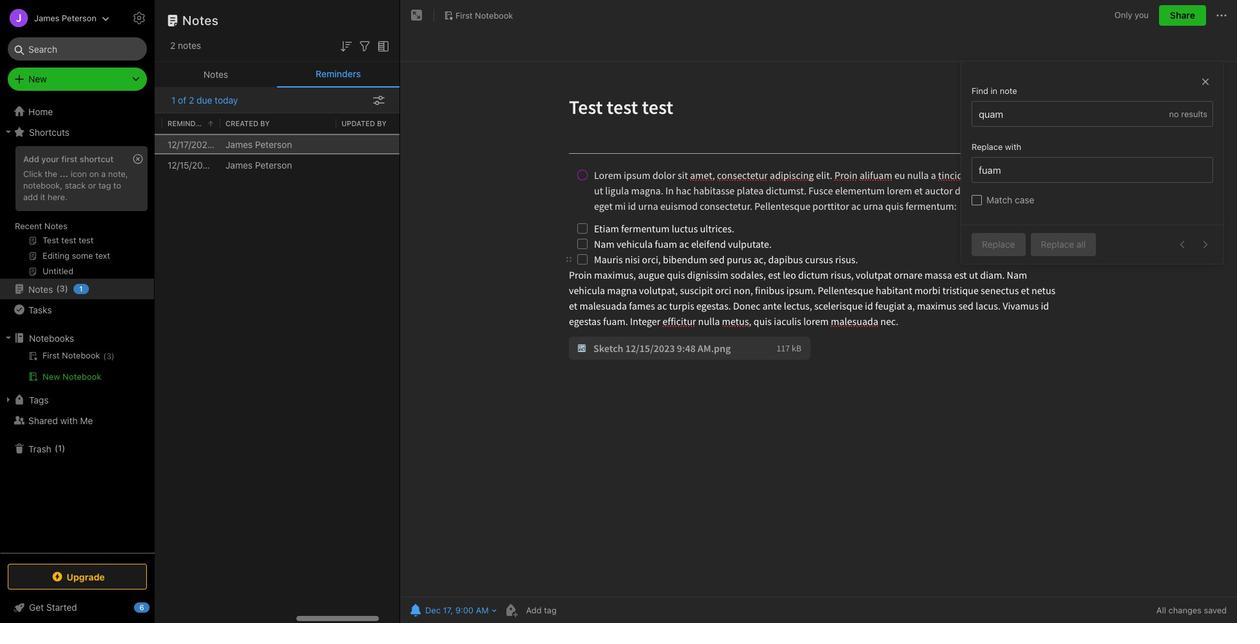 Task type: vqa. For each thing, say whether or not it's contained in the screenshot.
Help And Learning Task Checklist field
yes



Task type: describe. For each thing, give the bounding box(es) containing it.
12/15/2023, 09:00 am
[[168, 160, 260, 170]]

shared with me link
[[0, 411, 154, 431]]

first
[[456, 10, 473, 20]]

your
[[41, 154, 59, 164]]

replace button
[[972, 233, 1026, 257]]

no results
[[1170, 109, 1208, 119]]

notebooks link
[[0, 328, 154, 349]]

stack
[[65, 180, 86, 191]]

by for created by
[[260, 119, 270, 127]]

...
[[60, 169, 68, 179]]

am for 12/15/2023, 09:00 am
[[246, 160, 260, 170]]

row group containing 12/17/2023, 09:00 am
[[0, 134, 452, 175]]

note window element
[[400, 0, 1238, 624]]

09:00 for 12/15/2023,
[[218, 160, 243, 170]]

notes
[[178, 40, 201, 51]]

1 horizontal spatial 2
[[189, 95, 194, 106]]

find
[[972, 86, 989, 96]]

shortcuts button
[[0, 122, 154, 142]]

by for updated by
[[377, 119, 387, 127]]

settings image
[[131, 10, 147, 26]]

today
[[215, 95, 238, 106]]

click the ...
[[23, 169, 68, 179]]

note
[[1000, 86, 1018, 96]]

reminders
[[316, 68, 361, 79]]

updated by
[[342, 119, 387, 127]]

or
[[88, 180, 96, 191]]

tags
[[29, 395, 49, 406]]

12/17/2023,
[[168, 139, 215, 150]]

( for trash
[[55, 444, 58, 454]]

shared
[[28, 415, 58, 426]]

tasks
[[28, 305, 52, 316]]

tab list containing reminders
[[155, 62, 400, 88]]

first notebook
[[456, 10, 513, 20]]

notes inside group
[[44, 221, 67, 231]]

find in note
[[972, 86, 1018, 96]]

james peterson inside account field
[[34, 13, 97, 23]]

) for trash
[[62, 444, 65, 454]]

replace with
[[972, 142, 1022, 152]]

results
[[1182, 109, 1208, 119]]

new for new
[[28, 73, 47, 84]]

Search text field
[[17, 37, 138, 61]]

09:00 for 12/17/2023,
[[218, 139, 243, 150]]

add
[[23, 192, 38, 202]]

add your first shortcut
[[23, 154, 114, 164]]

( inside new notebook group
[[103, 352, 106, 362]]

the
[[45, 169, 57, 179]]

View options field
[[373, 37, 391, 54]]

Account field
[[0, 5, 109, 31]]

2 notes
[[170, 40, 201, 51]]

expand note image
[[409, 8, 425, 23]]

match
[[987, 195, 1013, 206]]

you
[[1135, 10, 1149, 20]]

am for 12/17/2023, 09:00 am
[[245, 139, 259, 150]]

12/15/2023,
[[168, 160, 216, 170]]

updated
[[342, 119, 375, 127]]

trash
[[28, 444, 51, 455]]

notebooks
[[29, 333, 74, 344]]

all changes saved
[[1157, 606, 1227, 616]]

Note Editor text field
[[400, 62, 1238, 597]]

replace for replace all
[[1041, 239, 1074, 250]]

saved
[[1204, 606, 1227, 616]]

new button
[[8, 68, 147, 91]]

new notebook button
[[0, 369, 154, 385]]

james peterson for 12/17/2023, 09:00 am
[[226, 139, 292, 150]]

it
[[40, 192, 45, 202]]

Add filters field
[[357, 37, 373, 54]]

me
[[80, 415, 93, 426]]

Add tag field
[[525, 605, 622, 617]]

date
[[207, 119, 225, 127]]

home link
[[0, 101, 155, 122]]

9:00
[[456, 606, 474, 616]]

notes button
[[155, 62, 277, 88]]

Replace with text field
[[978, 158, 1208, 182]]

only
[[1115, 10, 1133, 20]]

note,
[[108, 169, 128, 179]]

expand tags image
[[3, 395, 14, 405]]

changes
[[1169, 606, 1202, 616]]

12/17/2023, 09:00 am
[[168, 139, 259, 150]]

tag
[[98, 180, 111, 191]]

trash ( 1 )
[[28, 444, 65, 455]]

of
[[178, 95, 186, 106]]

all
[[1077, 239, 1086, 250]]

only you
[[1115, 10, 1149, 20]]

( 3 )
[[103, 352, 114, 362]]

reminder date
[[168, 119, 225, 127]]

) for notes
[[65, 284, 68, 294]]

reminder
[[168, 119, 205, 127]]

click to collapse image
[[150, 600, 160, 616]]

no
[[1170, 109, 1179, 119]]

shortcuts
[[29, 127, 69, 138]]

recent
[[15, 221, 42, 231]]

peterson for 12/15/2023, 09:00 am
[[255, 160, 292, 170]]

home
[[28, 106, 53, 117]]

Match case checkbox
[[972, 195, 982, 205]]

james peterson for 12/15/2023, 09:00 am
[[226, 160, 292, 170]]

Help and Learning task checklist field
[[0, 598, 155, 619]]



Task type: locate. For each thing, give the bounding box(es) containing it.
0 vertical spatial 2
[[170, 40, 176, 51]]

1 vertical spatial 3
[[106, 352, 111, 362]]

notebook for first notebook
[[475, 10, 513, 20]]

Reminder options field
[[368, 92, 387, 109]]

2 vertical spatial (
[[55, 444, 58, 454]]

dec
[[425, 606, 441, 616]]

0 horizontal spatial notebook
[[63, 372, 102, 382]]

1 of 2 due today
[[171, 95, 238, 106]]

2 vertical spatial peterson
[[255, 160, 292, 170]]

Sort options field
[[338, 37, 354, 54]]

1 vertical spatial james peterson
[[226, 139, 292, 150]]

new for new notebook
[[43, 372, 60, 382]]

2 left notes
[[170, 40, 176, 51]]

add
[[23, 154, 39, 164]]

2 vertical spatial 1
[[58, 444, 62, 454]]

am inside "popup button"
[[476, 606, 489, 616]]

with for shared
[[60, 415, 78, 426]]

with up match case
[[1005, 142, 1022, 152]]

0 vertical spatial notebook
[[475, 10, 513, 20]]

notes
[[182, 13, 219, 28], [204, 69, 228, 80], [44, 221, 67, 231], [28, 284, 53, 295]]

replace all button
[[1031, 233, 1096, 257]]

0 vertical spatial 09:00
[[218, 139, 243, 150]]

james inside account field
[[34, 13, 60, 23]]

1 right trash
[[58, 444, 62, 454]]

to
[[113, 180, 121, 191]]

notes up today
[[204, 69, 228, 80]]

(
[[56, 284, 60, 294], [103, 352, 106, 362], [55, 444, 58, 454]]

by right 'created'
[[260, 119, 270, 127]]

) inside trash ( 1 )
[[62, 444, 65, 454]]

add tag image
[[503, 603, 519, 619]]

on
[[89, 169, 99, 179]]

icon on a note, notebook, stack or tag to add it here.
[[23, 169, 128, 202]]

( for notes
[[56, 284, 60, 294]]

first
[[61, 154, 77, 164]]

0 vertical spatial new
[[28, 73, 47, 84]]

tags button
[[0, 390, 154, 411]]

3 inside notes ( 3 )
[[60, 284, 65, 294]]

Find in note text field
[[978, 102, 1170, 126]]

1 vertical spatial 09:00
[[218, 160, 243, 170]]

) right trash
[[62, 444, 65, 454]]

2 vertical spatial )
[[62, 444, 65, 454]]

james for 12/17/2023, 09:00 am
[[226, 139, 253, 150]]

0 vertical spatial am
[[245, 139, 259, 150]]

a
[[101, 169, 106, 179]]

notes ( 3 )
[[28, 284, 68, 295]]

by down reminder options icon
[[377, 119, 387, 127]]

0 vertical spatial 3
[[60, 284, 65, 294]]

replace
[[972, 142, 1003, 152], [982, 239, 1015, 250], [1041, 239, 1074, 250]]

17,
[[443, 606, 453, 616]]

james for 12/15/2023, 09:00 am
[[226, 160, 253, 170]]

09:00
[[218, 139, 243, 150], [218, 160, 243, 170]]

match case
[[987, 195, 1035, 206]]

tab list
[[155, 62, 400, 88]]

upgrade button
[[8, 565, 147, 590]]

1 left of
[[171, 95, 176, 106]]

new
[[28, 73, 47, 84], [43, 372, 60, 382]]

created
[[226, 119, 258, 127]]

close image
[[1199, 75, 1212, 88]]

1 vertical spatial with
[[60, 415, 78, 426]]

peterson for 12/17/2023, 09:00 am
[[255, 139, 292, 150]]

am
[[245, 139, 259, 150], [246, 160, 260, 170], [476, 606, 489, 616]]

1 vertical spatial )
[[111, 352, 114, 362]]

all
[[1157, 606, 1167, 616]]

notebook for new notebook
[[63, 372, 102, 382]]

2 vertical spatial am
[[476, 606, 489, 616]]

) up tasks button
[[65, 284, 68, 294]]

( inside trash ( 1 )
[[55, 444, 58, 454]]

click
[[23, 169, 42, 179]]

expand notebooks image
[[3, 333, 14, 344]]

group containing add your first shortcut
[[0, 142, 154, 284]]

notes inside button
[[204, 69, 228, 80]]

icon
[[71, 169, 87, 179]]

0 vertical spatial james peterson
[[34, 13, 97, 23]]

0 vertical spatial 1
[[171, 95, 176, 106]]

dec 17, 9:00 am button
[[407, 602, 490, 620]]

reminder options image
[[373, 96, 385, 106]]

get started
[[29, 603, 77, 614]]

dec 17, 9:00 am
[[425, 606, 489, 616]]

tree containing home
[[0, 101, 155, 553]]

created by
[[226, 119, 270, 127]]

with inside "tree"
[[60, 415, 78, 426]]

notebook up tags button
[[63, 372, 102, 382]]

first notebook button
[[440, 6, 518, 24]]

with for replace
[[1005, 142, 1022, 152]]

with inside note window 'element'
[[1005, 142, 1022, 152]]

2 right of
[[189, 95, 194, 106]]

0 vertical spatial )
[[65, 284, 68, 294]]

)
[[65, 284, 68, 294], [111, 352, 114, 362], [62, 444, 65, 454]]

group
[[0, 142, 154, 284]]

Edit reminder field
[[407, 602, 498, 620]]

1 vertical spatial 1
[[79, 285, 83, 293]]

( down notebooks link
[[103, 352, 106, 362]]

shared with me
[[28, 415, 93, 426]]

new notebook
[[43, 372, 102, 382]]

share
[[1170, 10, 1196, 21]]

get
[[29, 603, 44, 614]]

replace for replace
[[982, 239, 1015, 250]]

1 vertical spatial peterson
[[255, 139, 292, 150]]

0 vertical spatial peterson
[[62, 13, 97, 23]]

1 by from the left
[[260, 119, 270, 127]]

1 for 1
[[79, 285, 83, 293]]

james down 'created'
[[226, 139, 253, 150]]

1 inside trash ( 1 )
[[58, 444, 62, 454]]

09:00 down 'created'
[[218, 139, 243, 150]]

replace inside button
[[1041, 239, 1074, 250]]

column header
[[110, 118, 157, 129]]

share button
[[1159, 5, 1207, 26]]

replace left all
[[1041, 239, 1074, 250]]

upgrade
[[67, 572, 105, 583]]

notebook,
[[23, 180, 62, 191]]

1
[[171, 95, 176, 106], [79, 285, 83, 293], [58, 444, 62, 454]]

james down 12/17/2023, 09:00 am
[[226, 160, 253, 170]]

0 vertical spatial (
[[56, 284, 60, 294]]

james peterson
[[34, 13, 97, 23], [226, 139, 292, 150], [226, 160, 292, 170]]

1 horizontal spatial with
[[1005, 142, 1022, 152]]

replace down match
[[982, 239, 1015, 250]]

notebook inside "button"
[[63, 372, 102, 382]]

new inside new popup button
[[28, 73, 47, 84]]

with left me
[[60, 415, 78, 426]]

1 horizontal spatial 3
[[106, 352, 111, 362]]

notebook
[[475, 10, 513, 20], [63, 372, 102, 382]]

by
[[260, 119, 270, 127], [377, 119, 387, 127]]

1 up tasks button
[[79, 285, 83, 293]]

shortcut
[[80, 154, 114, 164]]

james up search text box
[[34, 13, 60, 23]]

replace inside button
[[982, 239, 1015, 250]]

new up home
[[28, 73, 47, 84]]

new notebook group
[[0, 349, 154, 390]]

( inside notes ( 3 )
[[56, 284, 60, 294]]

recent notes
[[15, 221, 67, 231]]

started
[[46, 603, 77, 614]]

0 vertical spatial james
[[34, 13, 60, 23]]

0 horizontal spatial 1
[[58, 444, 62, 454]]

2 horizontal spatial 1
[[171, 95, 176, 106]]

1 for 1 of 2 due today
[[171, 95, 176, 106]]

( up tasks button
[[56, 284, 60, 294]]

) inside notes ( 3 )
[[65, 284, 68, 294]]

0 horizontal spatial 2
[[170, 40, 176, 51]]

1 vertical spatial am
[[246, 160, 260, 170]]

0 vertical spatial with
[[1005, 142, 1022, 152]]

6
[[139, 604, 144, 612]]

peterson inside account field
[[62, 13, 97, 23]]

case
[[1015, 195, 1035, 206]]

More actions field
[[1214, 5, 1230, 26]]

replace for replace with
[[972, 142, 1003, 152]]

tree
[[0, 101, 155, 553]]

2 vertical spatial james
[[226, 160, 253, 170]]

1 vertical spatial new
[[43, 372, 60, 382]]

notebook right the first
[[475, 10, 513, 20]]

0 horizontal spatial with
[[60, 415, 78, 426]]

3 inside new notebook group
[[106, 352, 111, 362]]

) inside new notebook group
[[111, 352, 114, 362]]

0 horizontal spatial 3
[[60, 284, 65, 294]]

replace all
[[1041, 239, 1086, 250]]

james
[[34, 13, 60, 23], [226, 139, 253, 150], [226, 160, 253, 170]]

due
[[197, 95, 212, 106]]

notebook inside "button"
[[475, 10, 513, 20]]

2
[[170, 40, 176, 51], [189, 95, 194, 106]]

1 horizontal spatial 1
[[79, 285, 83, 293]]

1 horizontal spatial notebook
[[475, 10, 513, 20]]

row group
[[0, 134, 452, 175]]

more actions image
[[1214, 8, 1230, 23]]

) down notebooks link
[[111, 352, 114, 362]]

09:00 down 12/17/2023, 09:00 am
[[218, 160, 243, 170]]

notes up tasks
[[28, 284, 53, 295]]

notes up notes
[[182, 13, 219, 28]]

replace up select950 checkbox
[[972, 142, 1003, 152]]

peterson
[[62, 13, 97, 23], [255, 139, 292, 150], [255, 160, 292, 170]]

0 horizontal spatial by
[[260, 119, 270, 127]]

add filters image
[[357, 39, 373, 54]]

1 vertical spatial james
[[226, 139, 253, 150]]

new up tags at the left
[[43, 372, 60, 382]]

new inside new notebook "button"
[[43, 372, 60, 382]]

1 vertical spatial (
[[103, 352, 106, 362]]

3 up tasks button
[[60, 284, 65, 294]]

reminders button
[[277, 62, 400, 88]]

2 vertical spatial james peterson
[[226, 160, 292, 170]]

here.
[[48, 192, 67, 202]]

None search field
[[17, 37, 138, 61]]

notes inside notes ( 3 )
[[28, 284, 53, 295]]

notes right recent
[[44, 221, 67, 231]]

1 vertical spatial notebook
[[63, 372, 102, 382]]

1 vertical spatial 2
[[189, 95, 194, 106]]

( right trash
[[55, 444, 58, 454]]

1 horizontal spatial by
[[377, 119, 387, 127]]

2 by from the left
[[377, 119, 387, 127]]

3 down notebooks link
[[106, 352, 111, 362]]



